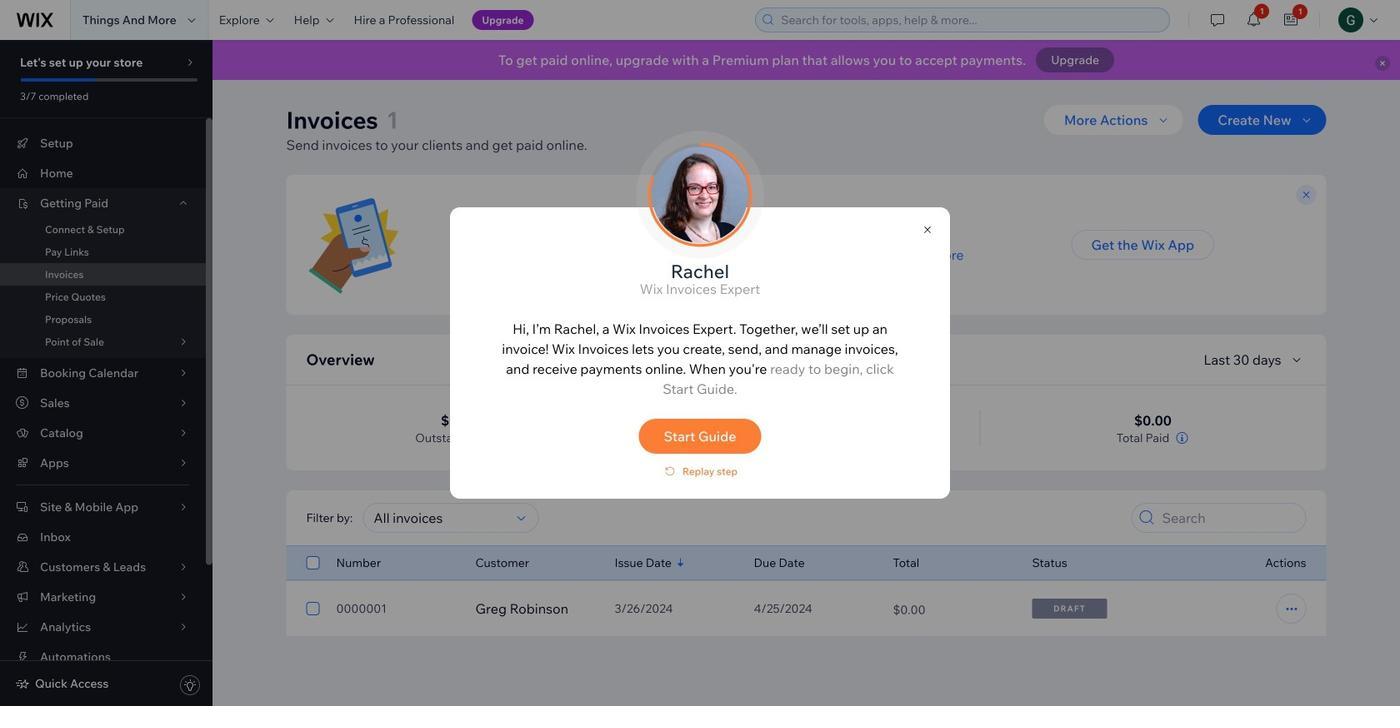 Task type: vqa. For each thing, say whether or not it's contained in the screenshot.
Get
no



Task type: locate. For each thing, give the bounding box(es) containing it.
None checkbox
[[306, 553, 320, 573]]

alert
[[213, 40, 1400, 80]]

None checkbox
[[306, 599, 320, 619]]

None field
[[369, 504, 512, 533]]

Search field
[[1157, 504, 1300, 533]]

sidebar element
[[0, 40, 213, 707]]



Task type: describe. For each thing, give the bounding box(es) containing it.
Search for tools, apps, help & more... field
[[776, 8, 1164, 32]]



